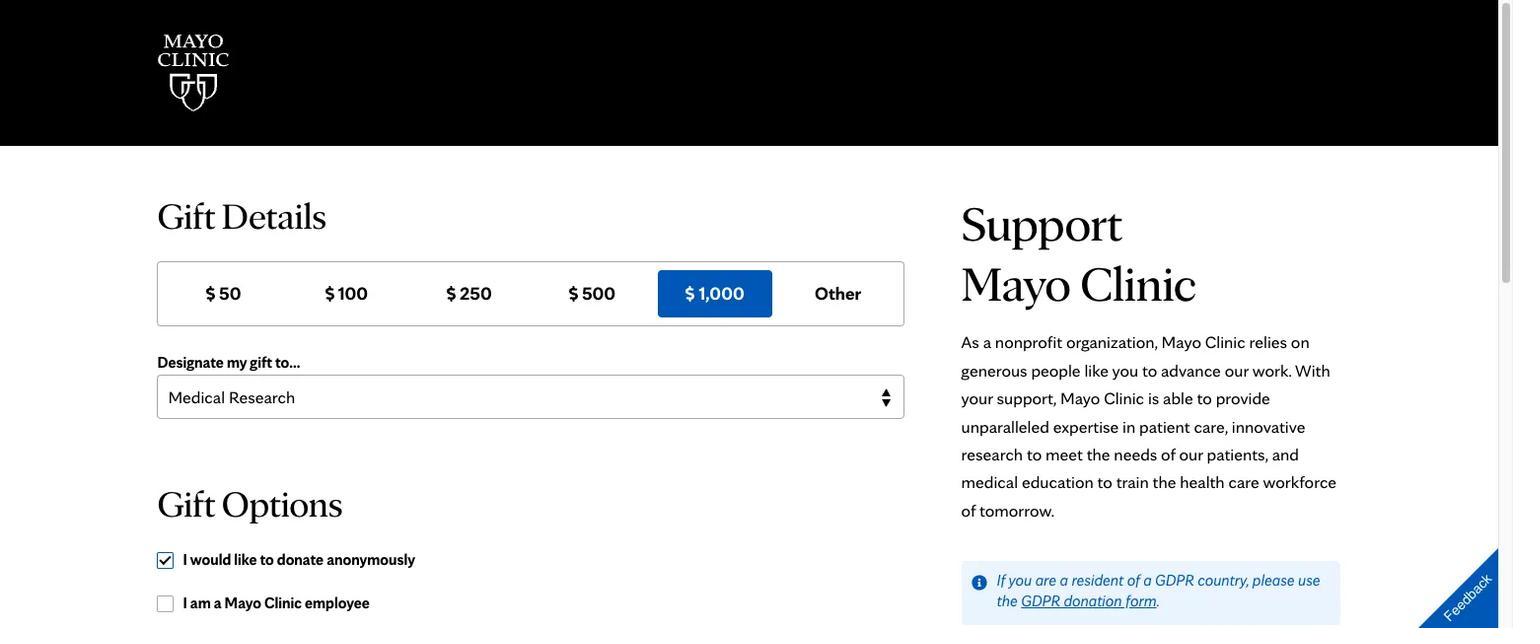 Task type: locate. For each thing, give the bounding box(es) containing it.
i
[[183, 550, 187, 569], [183, 594, 187, 613]]

as
[[962, 332, 980, 353]]

gift up "would"
[[157, 482, 216, 526]]

0 vertical spatial clinic
[[1206, 332, 1246, 353]]

2 vertical spatial the
[[997, 592, 1018, 611]]

health
[[1181, 472, 1225, 493]]

in
[[1123, 416, 1136, 437]]

mayo clinic logo image
[[157, 35, 228, 112]]

mayo clinic
[[962, 253, 1197, 312]]

like right "would"
[[234, 550, 257, 569]]

2 horizontal spatial of
[[1162, 444, 1176, 465]]

0 horizontal spatial mayo
[[225, 594, 261, 613]]

1 vertical spatial you
[[1009, 572, 1032, 590]]

0 vertical spatial you
[[1113, 360, 1139, 381]]

2 gift from the top
[[157, 482, 216, 526]]

clinic
[[1206, 332, 1246, 353], [1104, 388, 1145, 409], [264, 594, 302, 613]]

i for i would like to donate anonymously
[[183, 550, 187, 569]]

advance
[[1162, 360, 1222, 381]]

mayo up expertise
[[1061, 388, 1101, 409]]

0 horizontal spatial dollar sign image
[[206, 287, 215, 302]]

1 vertical spatial gdpr
[[1022, 592, 1061, 611]]

2 horizontal spatial clinic
[[1206, 332, 1246, 353]]

dollar sign image
[[569, 287, 578, 302], [686, 287, 695, 302]]

2 vertical spatial clinic
[[264, 594, 302, 613]]

clinic up in
[[1104, 388, 1145, 409]]

1 horizontal spatial gdpr
[[1156, 572, 1195, 590]]

dollar sign image
[[206, 287, 215, 302], [325, 287, 334, 302], [447, 287, 456, 302]]

0 vertical spatial gdpr
[[1156, 572, 1195, 590]]

500
[[582, 283, 616, 305]]

designate
[[157, 353, 224, 372]]

0 horizontal spatial like
[[234, 550, 257, 569]]

1 vertical spatial like
[[234, 550, 257, 569]]

support
[[962, 193, 1123, 253]]

you right if
[[1009, 572, 1032, 590]]

a right the as
[[984, 332, 992, 353]]

gdpr up .
[[1156, 572, 1195, 590]]

gift left the details
[[157, 193, 216, 238]]

a right am
[[214, 594, 222, 613]]

the down if
[[997, 592, 1018, 611]]

country,
[[1198, 572, 1250, 590]]

1 horizontal spatial dollar sign image
[[325, 287, 334, 302]]

like down organization,
[[1085, 360, 1109, 381]]

1 horizontal spatial like
[[1085, 360, 1109, 381]]

clinic left "relies"
[[1206, 332, 1246, 353]]

1 vertical spatial clinic
[[1104, 388, 1145, 409]]

1 vertical spatial our
[[1180, 444, 1204, 465]]

dollar sign image left 100
[[325, 287, 334, 302]]

1 horizontal spatial dollar sign image
[[686, 287, 695, 302]]

0 vertical spatial gift
[[157, 193, 216, 238]]

people
[[1032, 360, 1081, 381]]

50
[[219, 283, 241, 305]]

mayo up advance at the right
[[1162, 332, 1202, 353]]

mayo
[[1162, 332, 1202, 353], [1061, 388, 1101, 409], [225, 594, 261, 613]]

2 horizontal spatial the
[[1153, 472, 1177, 493]]

gdpr
[[1156, 572, 1195, 590], [1022, 592, 1061, 611]]

0 vertical spatial i
[[183, 550, 187, 569]]

of down medical in the right bottom of the page
[[962, 500, 976, 521]]

2 dollar sign image from the left
[[686, 287, 695, 302]]

our up provide
[[1225, 360, 1249, 381]]

research
[[962, 444, 1024, 465]]

1 i from the top
[[183, 550, 187, 569]]

1 gift from the top
[[157, 193, 216, 238]]

1 horizontal spatial mayo
[[1061, 388, 1101, 409]]

i would like to donate anonymously
[[183, 550, 415, 569]]

to left meet
[[1027, 444, 1042, 465]]

0 vertical spatial like
[[1085, 360, 1109, 381]]

to right able
[[1198, 388, 1213, 409]]

dollar sign image for 50
[[206, 287, 215, 302]]

dollar sign image left 500
[[569, 287, 578, 302]]

of
[[1162, 444, 1176, 465], [962, 500, 976, 521], [1128, 572, 1141, 590]]

generous
[[962, 360, 1028, 381]]

i left am
[[183, 594, 187, 613]]

1 vertical spatial i
[[183, 594, 187, 613]]

250
[[460, 283, 492, 305]]

our
[[1225, 360, 1249, 381], [1180, 444, 1204, 465]]

to...
[[275, 353, 300, 372]]

2 horizontal spatial dollar sign image
[[447, 287, 456, 302]]

2 vertical spatial of
[[1128, 572, 1141, 590]]

mayo right am
[[225, 594, 261, 613]]

1 dollar sign image from the left
[[206, 287, 215, 302]]

of down patient
[[1162, 444, 1176, 465]]

0 vertical spatial mayo
[[1162, 332, 1202, 353]]

1 horizontal spatial our
[[1225, 360, 1249, 381]]

0 horizontal spatial you
[[1009, 572, 1032, 590]]

of up form
[[1128, 572, 1141, 590]]

dollar sign image for 250
[[447, 287, 456, 302]]

like
[[1085, 360, 1109, 381], [234, 550, 257, 569]]

as a nonprofit organization, mayo clinic relies on generous people like you to advance our work. with your support, mayo clinic is able to provide unparalleled expertise in patient care, innovative research to meet the needs of our patients, and medical education to train the health care workforce of tomorrow.
[[962, 332, 1337, 521]]

to
[[1143, 360, 1158, 381], [1198, 388, 1213, 409], [1027, 444, 1042, 465], [1098, 472, 1113, 493], [260, 550, 274, 569]]

employee
[[305, 594, 370, 613]]

you inside if you are a resident of a gdpr country, please use the
[[1009, 572, 1032, 590]]

1 vertical spatial the
[[1153, 472, 1177, 493]]

anonymously
[[327, 550, 415, 569]]

1 vertical spatial gift
[[157, 482, 216, 526]]

0 vertical spatial the
[[1087, 444, 1111, 465]]

gift
[[250, 353, 272, 372]]

dollar sign image left 50
[[206, 287, 215, 302]]

gdpr down are
[[1022, 592, 1061, 611]]

our up health at the right of page
[[1180, 444, 1204, 465]]

donation
[[1064, 592, 1123, 611]]

dollar sign image left 250
[[447, 287, 456, 302]]

a right are
[[1060, 572, 1069, 590]]

2 dollar sign image from the left
[[325, 287, 334, 302]]

the inside if you are a resident of a gdpr country, please use the
[[997, 592, 1018, 611]]

clinic down i would like to donate anonymously
[[264, 594, 302, 613]]

a
[[984, 332, 992, 353], [1060, 572, 1069, 590], [1144, 572, 1152, 590], [214, 594, 222, 613]]

please
[[1253, 572, 1295, 590]]

0 horizontal spatial the
[[997, 592, 1018, 611]]

the down expertise
[[1087, 444, 1111, 465]]

you down organization,
[[1113, 360, 1139, 381]]

the
[[1087, 444, 1111, 465], [1153, 472, 1177, 493], [997, 592, 1018, 611]]

1 horizontal spatial you
[[1113, 360, 1139, 381]]

is
[[1149, 388, 1160, 409]]

gdpr donation form .
[[1022, 592, 1160, 611]]

i left "would"
[[183, 550, 187, 569]]

gift details
[[157, 193, 327, 238]]

train
[[1117, 472, 1149, 493]]

1 horizontal spatial the
[[1087, 444, 1111, 465]]

i for i am a mayo clinic employee
[[183, 594, 187, 613]]

0 horizontal spatial dollar sign image
[[569, 287, 578, 302]]

gift
[[157, 193, 216, 238], [157, 482, 216, 526]]

dollar sign image for 500
[[569, 287, 578, 302]]

care
[[1229, 472, 1260, 493]]

work.
[[1253, 360, 1292, 381]]

1 dollar sign image from the left
[[569, 287, 578, 302]]

1 vertical spatial mayo
[[1061, 388, 1101, 409]]

2 i from the top
[[183, 594, 187, 613]]

details
[[222, 193, 327, 238]]

other
[[815, 283, 862, 305]]

0 horizontal spatial gdpr
[[1022, 592, 1061, 611]]

you
[[1113, 360, 1139, 381], [1009, 572, 1032, 590]]

1 horizontal spatial of
[[1128, 572, 1141, 590]]

0 horizontal spatial our
[[1180, 444, 1204, 465]]

the right train
[[1153, 472, 1177, 493]]

0 horizontal spatial of
[[962, 500, 976, 521]]

if you are a resident of a gdpr country, please use the
[[997, 572, 1321, 611]]

3 dollar sign image from the left
[[447, 287, 456, 302]]

dollar sign image left 1,000
[[686, 287, 695, 302]]

nonprofit
[[996, 332, 1063, 353]]

0 vertical spatial our
[[1225, 360, 1249, 381]]



Task type: vqa. For each thing, say whether or not it's contained in the screenshot.
the bottommost "Please"
no



Task type: describe. For each thing, give the bounding box(es) containing it.
and
[[1273, 444, 1300, 465]]

if
[[997, 572, 1006, 590]]

dollar sign image for 1,000
[[686, 287, 695, 302]]

support mayo clinic
[[962, 193, 1197, 312]]

.
[[1157, 592, 1160, 611]]

gdpr donation form link
[[1022, 592, 1157, 611]]

to left the donate
[[260, 550, 274, 569]]

of inside if you are a resident of a gdpr country, please use the
[[1128, 572, 1141, 590]]

1,000
[[699, 283, 745, 305]]

with
[[1296, 360, 1331, 381]]

1 vertical spatial of
[[962, 500, 976, 521]]

care,
[[1195, 416, 1229, 437]]

support,
[[997, 388, 1057, 409]]

options
[[222, 482, 343, 526]]

workforce
[[1264, 472, 1337, 493]]

would
[[190, 550, 231, 569]]

gdpr inside if you are a resident of a gdpr country, please use the
[[1156, 572, 1195, 590]]

a inside 'as a nonprofit organization, mayo clinic relies on generous people like you to advance our work. with your support, mayo clinic is able to provide unparalleled expertise in patient care, innovative research to meet the needs of our patients, and medical education to train the health care workforce of tomorrow.'
[[984, 332, 992, 353]]

0 horizontal spatial clinic
[[264, 594, 302, 613]]

feedback
[[1441, 571, 1496, 625]]

expertise
[[1054, 416, 1119, 437]]

resident
[[1072, 572, 1124, 590]]

relies
[[1250, 332, 1288, 353]]

organization,
[[1067, 332, 1158, 353]]

gift for gift options
[[157, 482, 216, 526]]

i am a mayo clinic employee
[[183, 594, 370, 613]]

designate my gift to...
[[157, 353, 300, 372]]

0 vertical spatial of
[[1162, 444, 1176, 465]]

am
[[190, 594, 211, 613]]

medical
[[962, 472, 1019, 493]]

form
[[1126, 592, 1157, 611]]

gift for gift details
[[157, 193, 216, 238]]

to up is
[[1143, 360, 1158, 381]]

able
[[1164, 388, 1194, 409]]

100
[[338, 283, 368, 305]]

education
[[1022, 472, 1094, 493]]

like inside 'as a nonprofit organization, mayo clinic relies on generous people like you to advance our work. with your support, mayo clinic is able to provide unparalleled expertise in patient care, innovative research to meet the needs of our patients, and medical education to train the health care workforce of tomorrow.'
[[1085, 360, 1109, 381]]

1 horizontal spatial clinic
[[1104, 388, 1145, 409]]

you inside 'as a nonprofit organization, mayo clinic relies on generous people like you to advance our work. with your support, mayo clinic is able to provide unparalleled expertise in patient care, innovative research to meet the needs of our patients, and medical education to train the health care workforce of tomorrow.'
[[1113, 360, 1139, 381]]

donate
[[277, 550, 324, 569]]

unparalleled
[[962, 416, 1050, 437]]

2 horizontal spatial mayo
[[1162, 332, 1202, 353]]

patient
[[1140, 416, 1191, 437]]

gift options
[[157, 482, 343, 526]]

your
[[962, 388, 994, 409]]

patients,
[[1208, 444, 1269, 465]]

dollar sign image for 100
[[325, 287, 334, 302]]

provide
[[1216, 388, 1271, 409]]

innovative
[[1232, 416, 1306, 437]]

on
[[1292, 332, 1310, 353]]

my
[[227, 353, 247, 372]]

a up form
[[1144, 572, 1152, 590]]

needs
[[1115, 444, 1158, 465]]

tomorrow.
[[980, 500, 1055, 521]]

to left train
[[1098, 472, 1113, 493]]

info circle image
[[972, 575, 987, 591]]

feedback button
[[1403, 532, 1514, 629]]

use
[[1299, 572, 1321, 590]]

2 vertical spatial mayo
[[225, 594, 261, 613]]

are
[[1036, 572, 1057, 590]]

meet
[[1046, 444, 1083, 465]]



